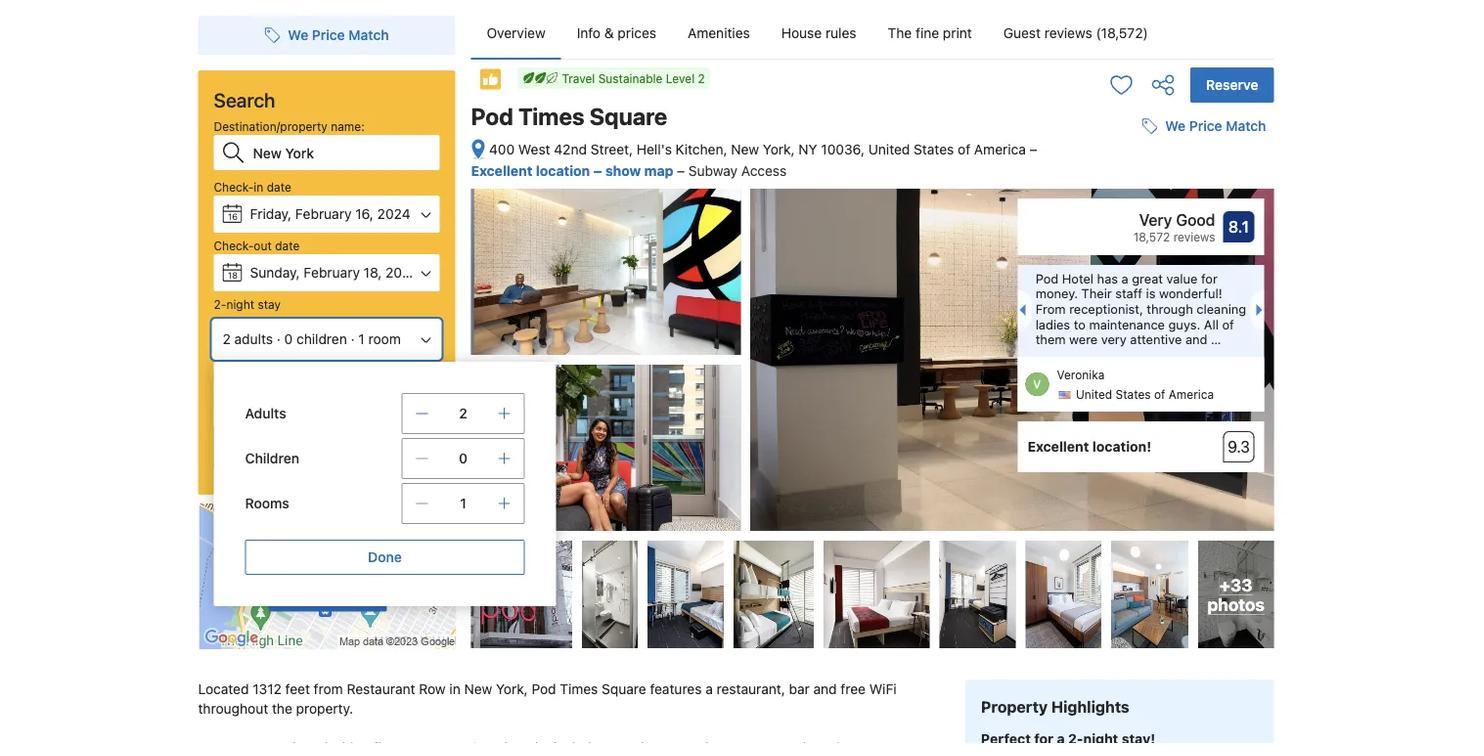 Task type: describe. For each thing, give the bounding box(es) containing it.
pod hotel has a great value for money. their staff is wonderful! from receptionist, through cleaning ladies to maintenance guys. all of them were very attentive and …
[[1036, 271, 1247, 347]]

+33 photos
[[1208, 575, 1265, 615]]

the fine print link
[[872, 8, 988, 59]]

states inside 400 west 42nd street, hell's kitchen, new york, ny 10036, united states of america – excellent location – show map – subway access
[[914, 141, 954, 158]]

excellent inside 400 west 42nd street, hell's kitchen, new york, ny 10036, united states of america – excellent location – show map – subway access
[[471, 163, 533, 179]]

the fine print
[[888, 25, 972, 41]]

can
[[764, 740, 787, 745]]

united states of america
[[1076, 388, 1214, 402]]

info & prices link
[[561, 8, 672, 59]]

great
[[1132, 271, 1163, 286]]

(18,572)
[[1096, 25, 1149, 41]]

2 vertical spatial of
[[1155, 388, 1166, 402]]

stay
[[258, 297, 281, 311]]

level
[[666, 71, 695, 85]]

for inside "search" section
[[303, 397, 318, 411]]

rooms inside located 1312 feet from restaurant row in new york, pod times square features a restaurant, bar and free wifi throughout the property. rooms are equipped with a flat-screen tv. certain units include a seating area where you can relax. the roo
[[198, 740, 241, 745]]

18
[[228, 270, 238, 280]]

1 horizontal spatial america
[[1169, 388, 1214, 402]]

+33 photos link
[[1198, 541, 1275, 649]]

america inside 400 west 42nd street, hell's kitchen, new york, ny 10036, united states of america – excellent location – show map – subway access
[[975, 141, 1026, 158]]

search button
[[214, 425, 440, 472]]

are
[[245, 740, 265, 745]]

for inside pod hotel has a great value for money. their staff is wonderful! from receptionist, through cleaning ladies to maintenance guys. all of them were very attentive and …
[[1202, 271, 1218, 286]]

money.
[[1036, 286, 1078, 301]]

0 vertical spatial search
[[214, 88, 275, 111]]

kitchen,
[[676, 141, 728, 158]]

very
[[1102, 332, 1127, 347]]

times inside located 1312 feet from restaurant row in new york, pod times square features a restaurant, bar and free wifi throughout the property. rooms are equipped with a flat-screen tv. certain units include a seating area where you can relax. the roo
[[560, 682, 598, 698]]

42nd
[[554, 141, 587, 158]]

reviews inside very good 18,572 reviews
[[1174, 230, 1216, 244]]

equipped
[[269, 740, 328, 745]]

0 vertical spatial square
[[590, 103, 668, 130]]

show on map
[[284, 586, 371, 602]]

done button
[[245, 540, 525, 575]]

16,
[[355, 206, 374, 222]]

prices
[[618, 25, 657, 41]]

we price match inside "search" section
[[288, 27, 389, 43]]

2 adults · 0 children · 1 room button
[[214, 321, 440, 358]]

hell's
[[637, 141, 672, 158]]

you
[[738, 740, 760, 745]]

house rules link
[[766, 8, 872, 59]]

their
[[1082, 286, 1112, 301]]

highlights
[[1052, 698, 1130, 717]]

york, inside 400 west 42nd street, hell's kitchen, new york, ny 10036, united states of america – excellent location – show map – subway access
[[763, 141, 795, 158]]

2 · from the left
[[351, 331, 355, 347]]

guest reviews (18,572) link
[[988, 8, 1164, 59]]

sustainable
[[599, 71, 663, 85]]

0 inside button
[[284, 331, 293, 347]]

where
[[695, 740, 734, 745]]

0 vertical spatial times
[[519, 103, 585, 130]]

1 horizontal spatial 0
[[459, 451, 468, 467]]

property.
[[296, 701, 353, 717]]

bar
[[789, 682, 810, 698]]

features
[[650, 682, 702, 698]]

18,572
[[1134, 230, 1171, 244]]

location!
[[1093, 439, 1152, 455]]

search inside button
[[302, 439, 352, 457]]

york, inside located 1312 feet from restaurant row in new york, pod times square features a restaurant, bar and free wifi throughout the property. rooms are equipped with a flat-screen tv. certain units include a seating area where you can relax. the roo
[[496, 682, 528, 698]]

1 vertical spatial we price match
[[1166, 118, 1267, 134]]

room
[[368, 331, 401, 347]]

is
[[1146, 286, 1156, 301]]

&
[[605, 25, 614, 41]]

search section
[[190, 0, 556, 651]]

8.1
[[1229, 218, 1250, 236]]

rooms inside "search" section
[[245, 496, 289, 512]]

ladies
[[1036, 317, 1071, 332]]

located 1312 feet from restaurant row in new york, pod times square features a restaurant, bar and free wifi throughout the property. rooms are equipped with a flat-screen tv. certain units include a seating area where you can relax. the roo
[[198, 682, 901, 745]]

square inside located 1312 feet from restaurant row in new york, pod times square features a restaurant, bar and free wifi throughout the property. rooms are equipped with a flat-screen tv. certain units include a seating area where you can relax. the roo
[[602, 682, 647, 698]]

reserve button
[[1191, 68, 1275, 103]]

include
[[554, 740, 599, 745]]

united inside 400 west 42nd street, hell's kitchen, new york, ny 10036, united states of america – excellent location – show map – subway access
[[869, 141, 910, 158]]

new inside located 1312 feet from restaurant row in new york, pod times square features a restaurant, bar and free wifi throughout the property. rooms are equipped with a flat-screen tv. certain units include a seating area where you can relax. the roo
[[464, 682, 492, 698]]

receptionist,
[[1070, 302, 1144, 316]]

reserve
[[1207, 77, 1259, 93]]

map inside "search" section
[[343, 586, 371, 602]]

from
[[314, 682, 343, 698]]

info
[[577, 25, 601, 41]]

ny
[[799, 141, 818, 158]]

check- for in
[[214, 180, 254, 194]]

very good 18,572 reviews
[[1134, 211, 1216, 244]]

click to open map view image
[[471, 139, 486, 161]]

10036,
[[821, 141, 865, 158]]

of inside 400 west 42nd street, hell's kitchen, new york, ny 10036, united states of america – excellent location – show map – subway access
[[958, 141, 971, 158]]

check-in date
[[214, 180, 291, 194]]

map inside 400 west 42nd street, hell's kitchen, new york, ny 10036, united states of america – excellent location – show map – subway access
[[645, 163, 674, 179]]

scored 9.3 element
[[1224, 432, 1255, 463]]

in inside "search" section
[[254, 180, 264, 194]]

…
[[1211, 332, 1222, 347]]

pod inside located 1312 feet from restaurant row in new york, pod times square features a restaurant, bar and free wifi throughout the property. rooms are equipped with a flat-screen tv. certain units include a seating area where you can relax. the roo
[[532, 682, 556, 698]]

good
[[1177, 211, 1216, 230]]

children
[[245, 451, 300, 467]]

units
[[519, 740, 550, 745]]

feet
[[285, 682, 310, 698]]

february for 18,
[[304, 265, 360, 281]]

value
[[1167, 271, 1198, 286]]

pod for pod hotel has a great value for money. their staff is wonderful! from receptionist, through cleaning ladies to maintenance guys. all of them were very attentive and …
[[1036, 271, 1059, 286]]

1 horizontal spatial we price match button
[[1134, 109, 1275, 144]]

16
[[228, 211, 238, 222]]

1 horizontal spatial states
[[1116, 388, 1151, 402]]

has
[[1098, 271, 1119, 286]]

property
[[981, 698, 1048, 717]]

2-
[[214, 297, 226, 311]]

excellent location – show map button
[[471, 163, 677, 179]]

were
[[1070, 332, 1098, 347]]

work
[[321, 397, 348, 411]]

throughout
[[198, 701, 268, 717]]

a right features
[[706, 682, 713, 698]]

i'm
[[231, 397, 248, 411]]

photos
[[1208, 595, 1265, 615]]

wonderful!
[[1160, 286, 1223, 301]]

sunday,
[[250, 265, 300, 281]]

match for we price match dropdown button to the right
[[1226, 118, 1267, 134]]

rules
[[826, 25, 857, 41]]

them
[[1036, 332, 1066, 347]]

previous image
[[1014, 304, 1026, 316]]

2 adults · 0 children · 1 room
[[223, 331, 401, 347]]

travel sustainable level 2
[[562, 71, 705, 85]]

1312
[[253, 682, 282, 698]]

2-night stay
[[214, 297, 281, 311]]



Task type: vqa. For each thing, say whether or not it's contained in the screenshot.
guys.
yes



Task type: locate. For each thing, give the bounding box(es) containing it.
search
[[214, 88, 275, 111], [302, 439, 352, 457]]

we price match button down reserve button
[[1134, 109, 1275, 144]]

match down reserve button
[[1226, 118, 1267, 134]]

pod for pod times square
[[471, 103, 514, 130]]

0 vertical spatial 2
[[698, 71, 705, 85]]

0 vertical spatial york,
[[763, 141, 795, 158]]

times up the include at the bottom of page
[[560, 682, 598, 698]]

2 horizontal spatial 2
[[698, 71, 705, 85]]

adults
[[234, 331, 273, 347]]

in inside located 1312 feet from restaurant row in new york, pod times square features a restaurant, bar and free wifi throughout the property. rooms are equipped with a flat-screen tv. certain units include a seating area where you can relax. the roo
[[450, 682, 461, 698]]

square
[[590, 103, 668, 130], [602, 682, 647, 698]]

done
[[368, 549, 402, 566]]

certain
[[470, 740, 516, 745]]

2 for 2
[[459, 406, 467, 422]]

seating
[[614, 740, 660, 745]]

friday, february 16, 2024
[[250, 206, 411, 222]]

0 horizontal spatial of
[[958, 141, 971, 158]]

we price match
[[288, 27, 389, 43], [1166, 118, 1267, 134]]

veronika
[[1057, 369, 1105, 382]]

–
[[1030, 141, 1038, 158], [594, 163, 602, 179], [677, 163, 685, 179]]

1 vertical spatial match
[[1226, 118, 1267, 134]]

2024 right 18,
[[386, 265, 419, 281]]

· right the adults
[[277, 331, 281, 347]]

destination/property
[[214, 119, 328, 133]]

attentive
[[1131, 332, 1182, 347]]

0 vertical spatial and
[[1186, 332, 1208, 347]]

1 vertical spatial states
[[1116, 388, 1151, 402]]

check- up 16
[[214, 180, 254, 194]]

and inside located 1312 feet from restaurant row in new york, pod times square features a restaurant, bar and free wifi throughout the property. rooms are equipped with a flat-screen tv. certain units include a seating area where you can relax. the roo
[[814, 682, 837, 698]]

1 horizontal spatial york,
[[763, 141, 795, 158]]

the
[[272, 701, 292, 717]]

new inside 400 west 42nd street, hell's kitchen, new york, ny 10036, united states of america – excellent location – show map – subway access
[[731, 141, 759, 158]]

2 horizontal spatial –
[[1030, 141, 1038, 158]]

2024 for friday, february 16, 2024
[[377, 206, 411, 222]]

square left features
[[602, 682, 647, 698]]

friday,
[[250, 206, 292, 222]]

·
[[277, 331, 281, 347], [351, 331, 355, 347]]

+33
[[1220, 575, 1253, 595]]

pod up "money."
[[1036, 271, 1059, 286]]

a up staff
[[1122, 271, 1129, 286]]

fine
[[916, 25, 940, 41]]

9.3
[[1228, 438, 1251, 457]]

1 check- from the top
[[214, 180, 254, 194]]

1 vertical spatial price
[[1190, 118, 1223, 134]]

search up destination/property
[[214, 88, 275, 111]]

1 vertical spatial date
[[275, 239, 300, 252]]

0 horizontal spatial the
[[829, 740, 853, 745]]

2
[[698, 71, 705, 85], [223, 331, 231, 347], [459, 406, 467, 422]]

in up friday,
[[254, 180, 264, 194]]

0 horizontal spatial and
[[814, 682, 837, 698]]

2 horizontal spatial pod
[[1036, 271, 1059, 286]]

we price match button inside "search" section
[[257, 18, 397, 53]]

0 vertical spatial map
[[645, 163, 674, 179]]

the right relax. on the right bottom of page
[[829, 740, 853, 745]]

1 horizontal spatial we
[[1166, 118, 1186, 134]]

a right the include at the bottom of page
[[603, 740, 611, 745]]

1 horizontal spatial 2
[[459, 406, 467, 422]]

travel
[[562, 71, 595, 85]]

valign  initial image
[[479, 68, 502, 91]]

0 vertical spatial 2024
[[377, 206, 411, 222]]

1 inside button
[[359, 331, 365, 347]]

excellent down 400
[[471, 163, 533, 179]]

1 horizontal spatial and
[[1186, 332, 1208, 347]]

match
[[349, 27, 389, 43], [1226, 118, 1267, 134]]

maintenance
[[1090, 317, 1165, 332]]

0 horizontal spatial reviews
[[1045, 25, 1093, 41]]

0 vertical spatial new
[[731, 141, 759, 158]]

0
[[284, 331, 293, 347], [459, 451, 468, 467]]

2 check- from the top
[[214, 239, 254, 252]]

1 horizontal spatial in
[[450, 682, 461, 698]]

2 inside button
[[223, 331, 231, 347]]

0 vertical spatial pod
[[471, 103, 514, 130]]

square up street,
[[590, 103, 668, 130]]

guest reviews (18,572)
[[1004, 25, 1149, 41]]

1 up done button
[[460, 496, 467, 512]]

street,
[[591, 141, 633, 158]]

0 horizontal spatial excellent
[[471, 163, 533, 179]]

0 horizontal spatial we price match
[[288, 27, 389, 43]]

map right on
[[343, 586, 371, 602]]

overview
[[487, 25, 546, 41]]

united
[[869, 141, 910, 158], [1076, 388, 1113, 402]]

map
[[645, 163, 674, 179], [343, 586, 371, 602]]

0 horizontal spatial york,
[[496, 682, 528, 698]]

1 left room
[[359, 331, 365, 347]]

date for check-in date
[[267, 180, 291, 194]]

hotel
[[1062, 271, 1094, 286]]

reviews right "guest"
[[1045, 25, 1093, 41]]

1 vertical spatial times
[[560, 682, 598, 698]]

search down work
[[302, 439, 352, 457]]

1 horizontal spatial for
[[1202, 271, 1218, 286]]

united right 10036, at the top right
[[869, 141, 910, 158]]

check-out date
[[214, 239, 300, 252]]

traveling
[[252, 397, 299, 411]]

1 vertical spatial 0
[[459, 451, 468, 467]]

out
[[254, 239, 272, 252]]

york, up certain
[[496, 682, 528, 698]]

on
[[323, 586, 340, 602]]

1 horizontal spatial of
[[1155, 388, 1166, 402]]

new up access at the top right of page
[[731, 141, 759, 158]]

excellent left location!
[[1028, 439, 1090, 455]]

we price match button up name:
[[257, 18, 397, 53]]

date
[[267, 180, 291, 194], [275, 239, 300, 252]]

february for 16,
[[295, 206, 352, 222]]

very
[[1140, 211, 1173, 230]]

0 vertical spatial states
[[914, 141, 954, 158]]

1 horizontal spatial pod
[[532, 682, 556, 698]]

0 vertical spatial price
[[312, 27, 345, 43]]

property highlights
[[981, 698, 1130, 717]]

0 vertical spatial february
[[295, 206, 352, 222]]

1 horizontal spatial search
[[302, 439, 352, 457]]

0 vertical spatial we price match
[[288, 27, 389, 43]]

0 horizontal spatial states
[[914, 141, 954, 158]]

restaurant,
[[717, 682, 786, 698]]

house
[[782, 25, 822, 41]]

1 vertical spatial york,
[[496, 682, 528, 698]]

1 horizontal spatial excellent
[[1028, 439, 1090, 455]]

the
[[888, 25, 912, 41], [829, 740, 853, 745]]

times up west
[[519, 103, 585, 130]]

1 vertical spatial february
[[304, 265, 360, 281]]

1 vertical spatial square
[[602, 682, 647, 698]]

for up wonderful! on the top right of page
[[1202, 271, 1218, 286]]

we inside "search" section
[[288, 27, 308, 43]]

with
[[332, 740, 358, 745]]

staff
[[1116, 286, 1143, 301]]

of inside pod hotel has a great value for money. their staff is wonderful! from receptionist, through cleaning ladies to maintenance guys. all of them were very attentive and …
[[1223, 317, 1235, 332]]

Where are you going? field
[[245, 135, 440, 170]]

0 horizontal spatial we
[[288, 27, 308, 43]]

2 for 2 adults · 0 children · 1 room
[[223, 331, 231, 347]]

2024 right the 16,
[[377, 206, 411, 222]]

york, up access at the top right of page
[[763, 141, 795, 158]]

guest
[[1004, 25, 1041, 41]]

check- down 16
[[214, 239, 254, 252]]

in right row
[[450, 682, 461, 698]]

match inside "search" section
[[349, 27, 389, 43]]

guys.
[[1169, 317, 1201, 332]]

america
[[975, 141, 1026, 158], [1169, 388, 1214, 402]]

1 vertical spatial 1
[[460, 496, 467, 512]]

price inside "search" section
[[312, 27, 345, 43]]

0 vertical spatial the
[[888, 25, 912, 41]]

february left the 16,
[[295, 206, 352, 222]]

free
[[841, 682, 866, 698]]

1 vertical spatial excellent
[[1028, 439, 1090, 455]]

0 horizontal spatial america
[[975, 141, 1026, 158]]

scored 8.1 element
[[1224, 211, 1255, 243]]

reviews down good
[[1174, 230, 1216, 244]]

1 horizontal spatial ·
[[351, 331, 355, 347]]

1 vertical spatial reviews
[[1174, 230, 1216, 244]]

for left work
[[303, 397, 318, 411]]

states right 10036, at the top right
[[914, 141, 954, 158]]

· right children
[[351, 331, 355, 347]]

overview link
[[471, 8, 561, 59]]

we price match down reserve button
[[1166, 118, 1267, 134]]

relax.
[[791, 740, 825, 745]]

1 vertical spatial map
[[343, 586, 371, 602]]

cleaning
[[1197, 302, 1247, 316]]

of
[[958, 141, 971, 158], [1223, 317, 1235, 332], [1155, 388, 1166, 402]]

1 horizontal spatial united
[[1076, 388, 1113, 402]]

the inside located 1312 feet from restaurant row in new york, pod times square features a restaurant, bar and free wifi throughout the property. rooms are equipped with a flat-screen tv. certain units include a seating area where you can relax. the roo
[[829, 740, 853, 745]]

date right the out
[[275, 239, 300, 252]]

destination/property name:
[[214, 119, 365, 133]]

and
[[1186, 332, 1208, 347], [814, 682, 837, 698]]

1 vertical spatial new
[[464, 682, 492, 698]]

0 horizontal spatial for
[[303, 397, 318, 411]]

0 horizontal spatial new
[[464, 682, 492, 698]]

1 horizontal spatial match
[[1226, 118, 1267, 134]]

1 · from the left
[[277, 331, 281, 347]]

show
[[284, 586, 320, 602]]

in
[[254, 180, 264, 194], [450, 682, 461, 698]]

map down 'hell's'
[[645, 163, 674, 179]]

match for we price match dropdown button in "search" section
[[349, 27, 389, 43]]

date for check-out date
[[275, 239, 300, 252]]

sunday, february 18, 2024
[[250, 265, 419, 281]]

tv.
[[446, 740, 466, 745]]

0 vertical spatial check-
[[214, 180, 254, 194]]

1 vertical spatial we
[[1166, 118, 1186, 134]]

date up friday,
[[267, 180, 291, 194]]

0 vertical spatial of
[[958, 141, 971, 158]]

2 vertical spatial 2
[[459, 406, 467, 422]]

rooms left are
[[198, 740, 241, 745]]

flat-
[[373, 740, 400, 745]]

pod times square
[[471, 103, 668, 130]]

0 horizontal spatial pod
[[471, 103, 514, 130]]

1 vertical spatial america
[[1169, 388, 1214, 402]]

1 vertical spatial 2024
[[386, 265, 419, 281]]

from
[[1036, 302, 1066, 316]]

night
[[226, 297, 255, 311]]

pod inside pod hotel has a great value for money. their staff is wonderful! from receptionist, through cleaning ladies to maintenance guys. all of them were very attentive and …
[[1036, 271, 1059, 286]]

through
[[1147, 302, 1194, 316]]

1 vertical spatial rooms
[[198, 740, 241, 745]]

a inside pod hotel has a great value for money. their staff is wonderful! from receptionist, through cleaning ladies to maintenance guys. all of them were very attentive and …
[[1122, 271, 1129, 286]]

0 horizontal spatial match
[[349, 27, 389, 43]]

1 horizontal spatial map
[[645, 163, 674, 179]]

states up location!
[[1116, 388, 1151, 402]]

a left flat-
[[362, 740, 369, 745]]

0 horizontal spatial we price match button
[[257, 18, 397, 53]]

0 horizontal spatial search
[[214, 88, 275, 111]]

west
[[519, 141, 550, 158]]

match up name:
[[349, 27, 389, 43]]

0 horizontal spatial ·
[[277, 331, 281, 347]]

0 vertical spatial reviews
[[1045, 25, 1093, 41]]

price up name:
[[312, 27, 345, 43]]

and right bar
[[814, 682, 837, 698]]

400
[[489, 141, 515, 158]]

we up destination/property name:
[[288, 27, 308, 43]]

1 horizontal spatial reviews
[[1174, 230, 1216, 244]]

1 horizontal spatial rooms
[[245, 496, 289, 512]]

0 vertical spatial 1
[[359, 331, 365, 347]]

i'm traveling for work
[[231, 397, 348, 411]]

1 vertical spatial check-
[[214, 239, 254, 252]]

pod up 400
[[471, 103, 514, 130]]

0 horizontal spatial –
[[594, 163, 602, 179]]

1 vertical spatial united
[[1076, 388, 1113, 402]]

we price match up name:
[[288, 27, 389, 43]]

and down guys.
[[1186, 332, 1208, 347]]

and inside pod hotel has a great value for money. their staff is wonderful! from receptionist, through cleaning ladies to maintenance guys. all of them were very attentive and …
[[1186, 332, 1208, 347]]

0 horizontal spatial map
[[343, 586, 371, 602]]

1 vertical spatial in
[[450, 682, 461, 698]]

2 vertical spatial pod
[[532, 682, 556, 698]]

0 horizontal spatial 2
[[223, 331, 231, 347]]

next image
[[1257, 304, 1269, 316]]

states
[[914, 141, 954, 158], [1116, 388, 1151, 402]]

1 vertical spatial search
[[302, 439, 352, 457]]

check- for out
[[214, 239, 254, 252]]

a
[[1122, 271, 1129, 286], [706, 682, 713, 698], [362, 740, 369, 745], [603, 740, 611, 745]]

0 vertical spatial we price match button
[[257, 18, 397, 53]]

amenities
[[688, 25, 750, 41]]

0 vertical spatial for
[[1202, 271, 1218, 286]]

1 horizontal spatial the
[[888, 25, 912, 41]]

location
[[536, 163, 590, 179]]

2024 for sunday, february 18, 2024
[[386, 265, 419, 281]]

rated very good element
[[1028, 209, 1216, 232]]

2 horizontal spatial of
[[1223, 317, 1235, 332]]

0 horizontal spatial price
[[312, 27, 345, 43]]

0 vertical spatial 0
[[284, 331, 293, 347]]

1 vertical spatial the
[[829, 740, 853, 745]]

adults
[[245, 406, 286, 422]]

we up very
[[1166, 118, 1186, 134]]

1 vertical spatial we price match button
[[1134, 109, 1275, 144]]

1 horizontal spatial 1
[[460, 496, 467, 512]]

united down veronika at right
[[1076, 388, 1113, 402]]

show on map button
[[198, 503, 457, 651], [269, 577, 387, 612]]

access
[[742, 163, 787, 179]]

name:
[[331, 119, 365, 133]]

1 horizontal spatial –
[[677, 163, 685, 179]]

pod up units
[[532, 682, 556, 698]]

price down reserve button
[[1190, 118, 1223, 134]]

1 horizontal spatial price
[[1190, 118, 1223, 134]]

the left fine
[[888, 25, 912, 41]]

0 vertical spatial excellent
[[471, 163, 533, 179]]

info & prices
[[577, 25, 657, 41]]

new right row
[[464, 682, 492, 698]]

0 vertical spatial in
[[254, 180, 264, 194]]

rooms down children
[[245, 496, 289, 512]]

1 vertical spatial 2
[[223, 331, 231, 347]]

february left 18,
[[304, 265, 360, 281]]



